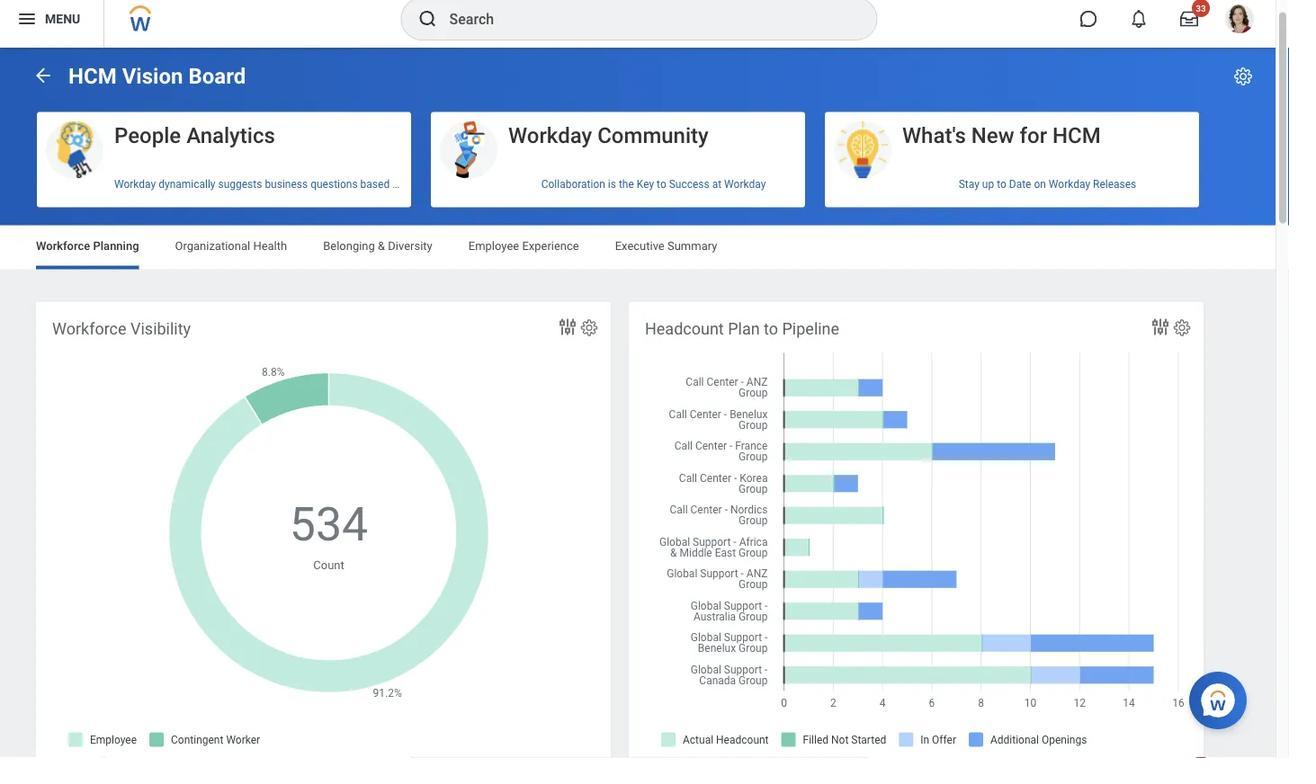 Task type: describe. For each thing, give the bounding box(es) containing it.
hcm inside button
[[1053, 123, 1101, 148]]

2 on from the left
[[1034, 179, 1047, 191]]

configure workforce visibility image
[[580, 319, 599, 338]]

collaboration
[[541, 179, 606, 191]]

workforce for workforce planning
[[36, 240, 90, 253]]

visibility
[[131, 320, 191, 339]]

inbox large image
[[1181, 10, 1199, 28]]

menu banner
[[0, 0, 1276, 48]]

workday dynamically suggests business questions based on your tenant
[[114, 179, 461, 191]]

workforce for workforce visibility
[[52, 320, 127, 339]]

notifications large image
[[1130, 10, 1148, 28]]

workday community
[[508, 123, 709, 148]]

executive summary
[[615, 240, 718, 253]]

configure and view chart data image for headcount plan to pipeline
[[1150, 317, 1172, 338]]

at
[[712, 179, 722, 191]]

executive
[[615, 240, 665, 253]]

workforce visibility element
[[36, 302, 611, 759]]

collaboration is the key to success at workday
[[541, 179, 766, 191]]

&
[[378, 240, 385, 253]]

workforce visibility
[[52, 320, 191, 339]]

workday dynamically suggests business questions based on your tenant link
[[37, 171, 461, 199]]

is
[[608, 179, 616, 191]]

1 on from the left
[[392, 179, 405, 191]]

new
[[972, 123, 1015, 148]]

stay up to date on workday releases link
[[825, 171, 1200, 199]]

workforce planning
[[36, 240, 139, 253]]

Search Workday  search field
[[450, 0, 840, 39]]

workday community button
[[431, 112, 805, 180]]

33 button
[[1170, 0, 1210, 39]]

vision
[[122, 64, 183, 90]]

dynamically
[[159, 179, 216, 191]]

configure and view chart data image for workforce visibility
[[557, 317, 579, 338]]

previous page image
[[32, 65, 54, 87]]

suggests
[[218, 179, 262, 191]]

headcount plan to pipeline
[[645, 320, 840, 339]]

headcount plan to pipeline element
[[629, 302, 1204, 759]]

workday right at
[[725, 179, 766, 191]]

33
[[1196, 3, 1207, 14]]

your
[[407, 179, 428, 191]]

workday down the people at left
[[114, 179, 156, 191]]

0 horizontal spatial to
[[657, 179, 667, 191]]

analytics
[[186, 123, 275, 148]]

search image
[[417, 9, 439, 30]]

menu
[[45, 12, 80, 27]]

menu button
[[0, 0, 104, 48]]

community
[[598, 123, 709, 148]]

summary
[[668, 240, 718, 253]]

configure headcount plan to pipeline image
[[1173, 319, 1192, 338]]

to for headcount plan to pipeline
[[764, 320, 779, 339]]

success
[[669, 179, 710, 191]]

experience
[[522, 240, 579, 253]]

health
[[253, 240, 287, 253]]

count
[[313, 559, 344, 572]]

business
[[265, 179, 308, 191]]



Task type: vqa. For each thing, say whether or not it's contained in the screenshot.
leftmost Development
no



Task type: locate. For each thing, give the bounding box(es) containing it.
workday inside button
[[508, 123, 592, 148]]

for
[[1020, 123, 1048, 148]]

questions
[[311, 179, 358, 191]]

on left your
[[392, 179, 405, 191]]

employee experience
[[469, 240, 579, 253]]

date
[[1010, 179, 1032, 191]]

what's new for hcm
[[903, 123, 1101, 148]]

people analytics
[[114, 123, 275, 148]]

0 vertical spatial workforce
[[36, 240, 90, 253]]

people analytics button
[[37, 112, 411, 180]]

what's new for hcm button
[[825, 112, 1200, 180]]

1 vertical spatial workforce
[[52, 320, 127, 339]]

justify image
[[16, 9, 38, 30]]

workday left 'releases' at the top right of page
[[1049, 179, 1091, 191]]

key
[[637, 179, 654, 191]]

workday up collaboration
[[508, 123, 592, 148]]

tenant
[[431, 179, 461, 191]]

hcm vision board
[[68, 64, 246, 90]]

1 horizontal spatial hcm
[[1053, 123, 1101, 148]]

0 vertical spatial hcm
[[68, 64, 117, 90]]

configure this page image
[[1233, 66, 1255, 88]]

stay
[[959, 179, 980, 191]]

1 vertical spatial hcm
[[1053, 123, 1101, 148]]

hcm right for
[[1053, 123, 1101, 148]]

534 count
[[290, 498, 368, 572]]

configure and view chart data image left configure headcount plan to pipeline icon
[[1150, 317, 1172, 338]]

0 horizontal spatial on
[[392, 179, 405, 191]]

plan
[[728, 320, 760, 339]]

1 horizontal spatial on
[[1034, 179, 1047, 191]]

on right date
[[1034, 179, 1047, 191]]

1 configure and view chart data image from the left
[[557, 317, 579, 338]]

tab list inside 534 main content
[[18, 227, 1258, 270]]

belonging
[[323, 240, 375, 253]]

2 configure and view chart data image from the left
[[1150, 317, 1172, 338]]

configure and view chart data image inside headcount plan to pipeline element
[[1150, 317, 1172, 338]]

belonging & diversity
[[323, 240, 433, 253]]

up
[[983, 179, 995, 191]]

people
[[114, 123, 181, 148]]

configure and view chart data image left configure workforce visibility image at the top
[[557, 317, 579, 338]]

configure and view chart data image
[[557, 317, 579, 338], [1150, 317, 1172, 338]]

diversity
[[388, 240, 433, 253]]

to
[[657, 179, 667, 191], [997, 179, 1007, 191], [764, 320, 779, 339]]

tab list containing workforce planning
[[18, 227, 1258, 270]]

planning
[[93, 240, 139, 253]]

employee
[[469, 240, 519, 253]]

0 horizontal spatial configure and view chart data image
[[557, 317, 579, 338]]

headcount
[[645, 320, 724, 339]]

to right up
[[997, 179, 1007, 191]]

1 horizontal spatial to
[[764, 320, 779, 339]]

configure and view chart data image inside workforce visibility element
[[557, 317, 579, 338]]

workforce
[[36, 240, 90, 253], [52, 320, 127, 339]]

on
[[392, 179, 405, 191], [1034, 179, 1047, 191]]

534 button
[[290, 494, 371, 557]]

collaboration is the key to success at workday link
[[431, 171, 805, 199]]

534
[[290, 498, 368, 553]]

0 horizontal spatial hcm
[[68, 64, 117, 90]]

pipeline
[[783, 320, 840, 339]]

based
[[361, 179, 390, 191]]

workday
[[508, 123, 592, 148], [114, 179, 156, 191], [725, 179, 766, 191], [1049, 179, 1091, 191]]

workforce left visibility
[[52, 320, 127, 339]]

board
[[188, 64, 246, 90]]

1 horizontal spatial configure and view chart data image
[[1150, 317, 1172, 338]]

2 horizontal spatial to
[[997, 179, 1007, 191]]

hcm
[[68, 64, 117, 90], [1053, 123, 1101, 148]]

to right key
[[657, 179, 667, 191]]

organizational
[[175, 240, 250, 253]]

534 main content
[[0, 48, 1276, 759]]

tab list
[[18, 227, 1258, 270]]

releases
[[1093, 179, 1137, 191]]

workforce left planning
[[36, 240, 90, 253]]

to for stay up to date on workday releases
[[997, 179, 1007, 191]]

hcm right previous page icon
[[68, 64, 117, 90]]

stay up to date on workday releases
[[959, 179, 1137, 191]]

workforce inside workforce visibility element
[[52, 320, 127, 339]]

organizational health
[[175, 240, 287, 253]]

to right the plan
[[764, 320, 779, 339]]

the
[[619, 179, 634, 191]]

profile logan mcneil image
[[1226, 5, 1255, 37]]

what's
[[903, 123, 966, 148]]



